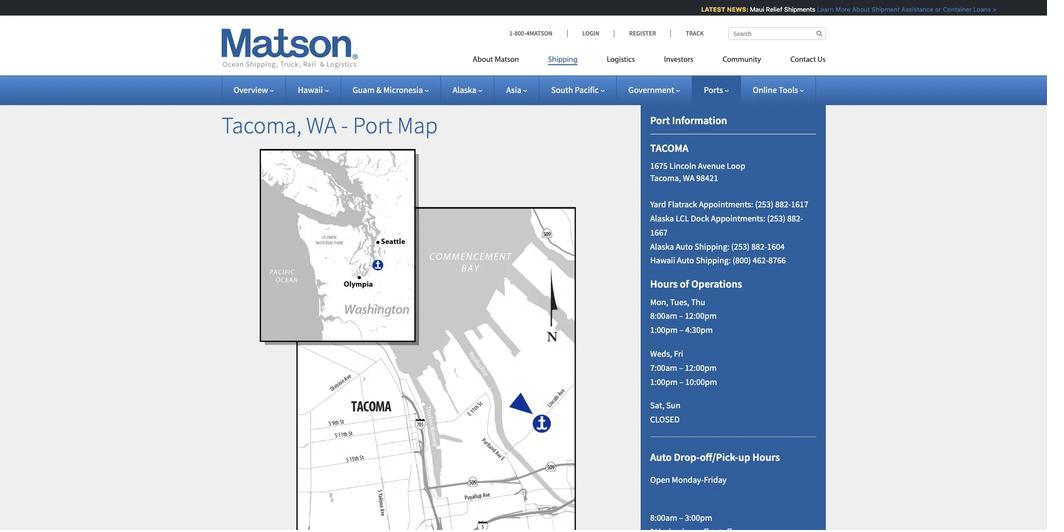 Task type: locate. For each thing, give the bounding box(es) containing it.
882- up 1604
[[775, 199, 791, 210]]

monday-
[[672, 475, 704, 486]]

1 vertical spatial (253)
[[767, 213, 786, 224]]

appointments:
[[699, 199, 753, 210], [711, 213, 765, 224]]

login link
[[567, 29, 614, 38]]

online
[[753, 84, 777, 96]]

882- up the 462-
[[751, 241, 767, 252]]

2 1:00pm from the top
[[650, 376, 678, 388]]

sun
[[666, 400, 681, 411]]

south pacific link
[[551, 84, 605, 96]]

12:00pm up 4:30pm
[[685, 311, 717, 322]]

us
[[818, 56, 826, 64]]

1:00pm inside mon, tues, thu 8:00am – 12:00pm 1:00pm – 4:30pm
[[650, 325, 678, 336]]

1 horizontal spatial port
[[650, 114, 670, 127]]

mon,
[[650, 297, 668, 308]]

8:00am left 3:00pm on the bottom of the page
[[650, 513, 677, 524]]

about matson link
[[473, 51, 534, 71]]

wa inside 1675 lincoln avenue loop tacoma, wa 98421
[[683, 173, 695, 184]]

port up tacoma
[[650, 114, 670, 127]]

auto up of
[[677, 255, 694, 266]]

community link
[[708, 51, 776, 71]]

1 horizontal spatial tacoma,
[[650, 173, 681, 184]]

882-
[[775, 199, 791, 210], [787, 213, 803, 224], [751, 241, 767, 252]]

operations
[[691, 277, 742, 291]]

section
[[628, 90, 838, 531]]

1 vertical spatial tacoma,
[[650, 173, 681, 184]]

(253) up (800)
[[731, 241, 750, 252]]

assistance
[[897, 5, 929, 13]]

wa left the -
[[306, 111, 337, 140]]

1 8:00am from the top
[[650, 311, 677, 322]]

government link
[[629, 84, 680, 96]]

0 vertical spatial about
[[848, 5, 865, 13]]

dock
[[691, 213, 709, 224]]

882- down 1617
[[787, 213, 803, 224]]

contact
[[790, 56, 816, 64]]

wa
[[306, 111, 337, 140], [683, 173, 695, 184]]

port information
[[650, 114, 727, 127]]

about
[[848, 5, 865, 13], [473, 56, 493, 64]]

12:00pm up 10:00pm
[[685, 362, 717, 374]]

1675 lincoln avenue loop tacoma, wa 98421
[[650, 160, 745, 184]]

1 vertical spatial wa
[[683, 173, 695, 184]]

closed
[[650, 414, 680, 425]]

&
[[376, 84, 382, 96]]

alaska up 1667
[[650, 213, 674, 224]]

about right more
[[848, 5, 865, 13]]

friday
[[704, 475, 727, 486]]

off/pick-
[[700, 451, 738, 464]]

1 vertical spatial hawaii
[[650, 255, 675, 266]]

2 vertical spatial 882-
[[751, 241, 767, 252]]

port right the -
[[353, 111, 392, 140]]

12:00pm inside weds, fri 7:00am – 12:00pm 1:00pm – 10:00pm
[[685, 362, 717, 374]]

1:00pm down 7:00am
[[650, 376, 678, 388]]

0 vertical spatial auto
[[676, 241, 693, 252]]

overview link
[[234, 84, 274, 96]]

shipping:
[[695, 241, 730, 252], [696, 255, 731, 266]]

alaska down 1667
[[650, 241, 674, 252]]

shipping: down "dock" at the top of the page
[[695, 241, 730, 252]]

hours
[[650, 277, 678, 291], [753, 451, 780, 464]]

0 horizontal spatial wa
[[306, 111, 337, 140]]

0 vertical spatial hours
[[650, 277, 678, 291]]

1 horizontal spatial hours
[[753, 451, 780, 464]]

yard
[[650, 199, 666, 210]]

learn more about shipment assistance or container loans > link
[[813, 5, 992, 13]]

about left matson
[[473, 56, 493, 64]]

1 horizontal spatial wa
[[683, 173, 695, 184]]

alaska down about matson
[[453, 84, 477, 96]]

8:00am – 3:00pm
[[650, 513, 712, 524]]

– down tues,
[[679, 311, 683, 322]]

avenue
[[698, 160, 725, 171]]

appointments: right "dock" at the top of the page
[[711, 213, 765, 224]]

contact us
[[790, 56, 826, 64]]

alaska
[[453, 84, 477, 96], [650, 213, 674, 224], [650, 241, 674, 252]]

10:00pm
[[685, 376, 717, 388]]

1:00pm
[[650, 325, 678, 336], [650, 376, 678, 388]]

8766
[[769, 255, 786, 266]]

lincoln
[[669, 160, 696, 171]]

1 vertical spatial 1:00pm
[[650, 376, 678, 388]]

1 12:00pm from the top
[[685, 311, 717, 322]]

hours up mon,
[[650, 277, 678, 291]]

or
[[931, 5, 937, 13]]

latest news: maui relief shipments learn more about shipment assistance or container loans >
[[697, 5, 992, 13]]

1 vertical spatial hours
[[753, 451, 780, 464]]

fri
[[674, 348, 683, 360]]

ports link
[[704, 84, 729, 96]]

0 vertical spatial hawaii
[[298, 84, 323, 96]]

tacoma
[[650, 142, 689, 155]]

tacoma, down overview link
[[221, 111, 302, 140]]

2 8:00am from the top
[[650, 513, 677, 524]]

1 vertical spatial 882-
[[787, 213, 803, 224]]

mon, tues, thu 8:00am – 12:00pm 1:00pm – 4:30pm
[[650, 297, 717, 336]]

– left 4:30pm
[[679, 325, 684, 336]]

1 vertical spatial about
[[473, 56, 493, 64]]

–
[[679, 311, 683, 322], [679, 325, 684, 336], [679, 362, 683, 374], [679, 376, 684, 388], [679, 513, 683, 524]]

shipping
[[548, 56, 578, 64]]

(253) up 1604
[[767, 213, 786, 224]]

2 12:00pm from the top
[[685, 362, 717, 374]]

shipping link
[[534, 51, 592, 71]]

investors link
[[650, 51, 708, 71]]

0 vertical spatial alaska
[[453, 84, 477, 96]]

12:00pm
[[685, 311, 717, 322], [685, 362, 717, 374]]

contact us link
[[776, 51, 826, 71]]

0 horizontal spatial hawaii
[[298, 84, 323, 96]]

8:00am
[[650, 311, 677, 322], [650, 513, 677, 524]]

0 vertical spatial 1:00pm
[[650, 325, 678, 336]]

logistics link
[[592, 51, 650, 71]]

1-800-4matson
[[509, 29, 553, 38]]

matson
[[495, 56, 519, 64]]

guam & micronesia link
[[353, 84, 429, 96]]

hours right up
[[753, 451, 780, 464]]

wa down lincoln in the right of the page
[[683, 173, 695, 184]]

alaska link
[[453, 84, 482, 96]]

shipping: up operations
[[696, 255, 731, 266]]

0 vertical spatial tacoma,
[[221, 111, 302, 140]]

auto
[[676, 241, 693, 252], [677, 255, 694, 266], [650, 451, 672, 464]]

open monday-friday
[[650, 475, 727, 486]]

up
[[738, 451, 750, 464]]

0 horizontal spatial hours
[[650, 277, 678, 291]]

4:30pm
[[685, 325, 713, 336]]

online tools
[[753, 84, 798, 96]]

tacoma, down 1675
[[650, 173, 681, 184]]

1 1:00pm from the top
[[650, 325, 678, 336]]

0 vertical spatial 8:00am
[[650, 311, 677, 322]]

hawaii
[[298, 84, 323, 96], [650, 255, 675, 266]]

1 horizontal spatial hawaii
[[650, 255, 675, 266]]

None search field
[[728, 27, 826, 40]]

2 vertical spatial (253)
[[731, 241, 750, 252]]

0 horizontal spatial about
[[473, 56, 493, 64]]

hawaii down 1667
[[650, 255, 675, 266]]

0 vertical spatial 12:00pm
[[685, 311, 717, 322]]

auto down lcl
[[676, 241, 693, 252]]

about inside about matson link
[[473, 56, 493, 64]]

1 vertical spatial 12:00pm
[[685, 362, 717, 374]]

462-
[[753, 255, 769, 266]]

asia link
[[506, 84, 527, 96]]

port
[[353, 111, 392, 140], [650, 114, 670, 127]]

tools
[[779, 84, 798, 96]]

maui
[[745, 5, 760, 13]]

1 horizontal spatial about
[[848, 5, 865, 13]]

appointments: up "dock" at the top of the page
[[699, 199, 753, 210]]

0 horizontal spatial port
[[353, 111, 392, 140]]

1:00pm up weds,
[[650, 325, 678, 336]]

(253) left 1617
[[755, 199, 774, 210]]

overview
[[234, 84, 268, 96]]

1 vertical spatial 8:00am
[[650, 513, 677, 524]]

hawaii up 'tacoma, wa - port map'
[[298, 84, 323, 96]]

(253)
[[755, 199, 774, 210], [767, 213, 786, 224], [731, 241, 750, 252]]

auto up open in the bottom right of the page
[[650, 451, 672, 464]]

login
[[582, 29, 600, 38]]

8:00am down mon,
[[650, 311, 677, 322]]

1675
[[650, 160, 668, 171]]



Task type: describe. For each thing, give the bounding box(es) containing it.
weds, fri 7:00am – 12:00pm 1:00pm – 10:00pm
[[650, 348, 717, 388]]

1 vertical spatial alaska
[[650, 213, 674, 224]]

1617
[[791, 199, 809, 210]]

0 vertical spatial (253)
[[755, 199, 774, 210]]

drop-
[[674, 451, 700, 464]]

online tools link
[[753, 84, 804, 96]]

0 vertical spatial wa
[[306, 111, 337, 140]]

0 vertical spatial 882-
[[775, 199, 791, 210]]

search image
[[816, 30, 822, 37]]

of
[[680, 277, 689, 291]]

(800)
[[733, 255, 751, 266]]

tacoma, inside 1675 lincoln avenue loop tacoma, wa 98421
[[650, 173, 681, 184]]

1-
[[509, 29, 515, 38]]

tues,
[[670, 297, 689, 308]]

thu
[[691, 297, 705, 308]]

guam & micronesia
[[353, 84, 423, 96]]

weds,
[[650, 348, 672, 360]]

>
[[988, 5, 992, 13]]

register link
[[614, 29, 671, 38]]

loans
[[969, 5, 986, 13]]

port inside section
[[650, 114, 670, 127]]

pacific
[[575, 84, 599, 96]]

-
[[341, 111, 348, 140]]

1667
[[650, 227, 668, 238]]

yard flatrack appointments: (253) 882-1617 alaska lcl dock appointments: (253) 882- 1667 alaska auto shipping: (253) 882-1604 hawaii auto shipping: (800) 462-8766
[[650, 199, 809, 266]]

0 vertical spatial appointments:
[[699, 199, 753, 210]]

container
[[938, 5, 967, 13]]

1604
[[767, 241, 785, 252]]

guam
[[353, 84, 375, 96]]

loop
[[727, 160, 745, 171]]

more
[[831, 5, 846, 13]]

south
[[551, 84, 573, 96]]

1 vertical spatial shipping:
[[696, 255, 731, 266]]

8:00am inside mon, tues, thu 8:00am – 12:00pm 1:00pm – 4:30pm
[[650, 311, 677, 322]]

south pacific
[[551, 84, 599, 96]]

map
[[397, 111, 438, 140]]

2 vertical spatial auto
[[650, 451, 672, 464]]

track
[[686, 29, 704, 38]]

track link
[[671, 29, 704, 38]]

98421
[[696, 173, 718, 184]]

sat, sun closed
[[650, 400, 681, 425]]

4matson
[[526, 29, 553, 38]]

auto drop-off/pick-up hours
[[650, 451, 780, 464]]

asia
[[506, 84, 521, 96]]

top menu navigation
[[473, 51, 826, 71]]

2 vertical spatial alaska
[[650, 241, 674, 252]]

sat,
[[650, 400, 664, 411]]

– left 3:00pm on the bottom of the page
[[679, 513, 683, 524]]

open
[[650, 475, 670, 486]]

learn
[[813, 5, 829, 13]]

flatrack
[[668, 199, 697, 210]]

0 horizontal spatial tacoma,
[[221, 111, 302, 140]]

7:00am
[[650, 362, 677, 374]]

latest
[[697, 5, 721, 13]]

Search search field
[[728, 27, 826, 40]]

government
[[629, 84, 674, 96]]

ports
[[704, 84, 723, 96]]

tacoma, wa - port map
[[221, 111, 438, 140]]

hawaii link
[[298, 84, 329, 96]]

1-800-4matson link
[[509, 29, 567, 38]]

logistics
[[607, 56, 635, 64]]

800-
[[515, 29, 526, 38]]

micronesia
[[383, 84, 423, 96]]

12:00pm inside mon, tues, thu 8:00am – 12:00pm 1:00pm – 4:30pm
[[685, 311, 717, 322]]

1 vertical spatial auto
[[677, 255, 694, 266]]

relief
[[761, 5, 778, 13]]

1 vertical spatial appointments:
[[711, 213, 765, 224]]

– left 10:00pm
[[679, 376, 684, 388]]

about matson
[[473, 56, 519, 64]]

information
[[672, 114, 727, 127]]

1:00pm inside weds, fri 7:00am – 12:00pm 1:00pm – 10:00pm
[[650, 376, 678, 388]]

– down fri
[[679, 362, 683, 374]]

hawaii inside the "yard flatrack appointments: (253) 882-1617 alaska lcl dock appointments: (253) 882- 1667 alaska auto shipping: (253) 882-1604 hawaii auto shipping: (800) 462-8766"
[[650, 255, 675, 266]]

shipments
[[780, 5, 811, 13]]

news:
[[722, 5, 744, 13]]

community
[[723, 56, 761, 64]]

blue matson logo with ocean, shipping, truck, rail and logistics written beneath it. image
[[221, 29, 358, 69]]

0 vertical spatial shipping:
[[695, 241, 730, 252]]

3:00pm
[[685, 513, 712, 524]]

section containing port information
[[628, 90, 838, 531]]



Task type: vqa. For each thing, say whether or not it's contained in the screenshot.
right WA
yes



